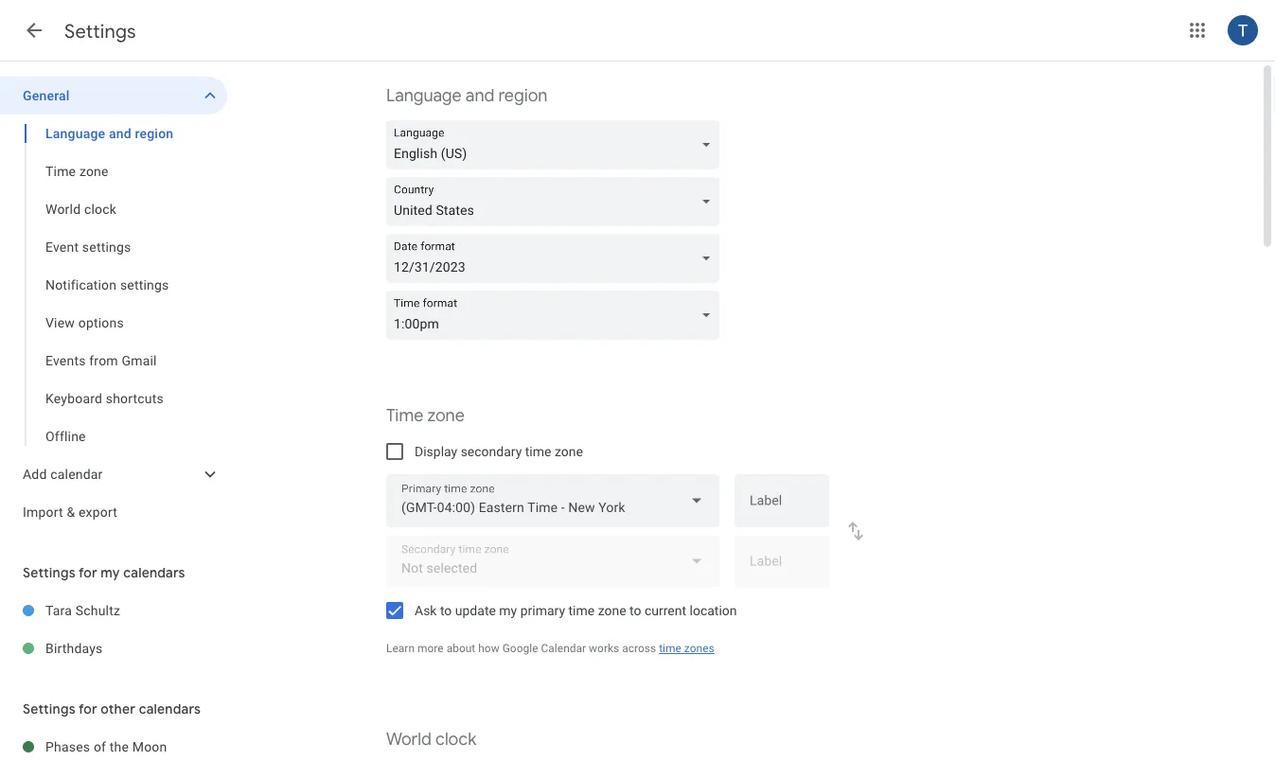 Task type: vqa. For each thing, say whether or not it's contained in the screenshot.
Time within group
yes



Task type: describe. For each thing, give the bounding box(es) containing it.
0 vertical spatial my
[[101, 564, 120, 581]]

keyboard shortcuts
[[45, 391, 164, 406]]

calendars for settings for other calendars
[[139, 701, 201, 718]]

1 vertical spatial language and region
[[45, 125, 174, 141]]

0 vertical spatial language and region
[[386, 85, 548, 107]]

settings for settings
[[64, 19, 136, 43]]

add
[[23, 466, 47, 482]]

1 horizontal spatial world clock
[[386, 729, 477, 750]]

2 to from the left
[[630, 603, 641, 618]]

region inside group
[[135, 125, 174, 141]]

time zone inside group
[[45, 163, 109, 179]]

display secondary time zone
[[415, 444, 583, 459]]

notification settings
[[45, 277, 169, 293]]

and inside group
[[109, 125, 131, 141]]

general
[[23, 88, 70, 103]]

tara
[[45, 603, 72, 618]]

about
[[447, 642, 476, 655]]

settings for settings for other calendars
[[23, 701, 75, 718]]

tree containing general
[[0, 77, 227, 531]]

zone up display
[[427, 405, 465, 427]]

1 vertical spatial time
[[569, 603, 595, 618]]

for for other
[[79, 701, 97, 718]]

import & export
[[23, 504, 117, 520]]

group containing language and region
[[0, 115, 227, 455]]

options
[[78, 315, 124, 330]]

notification
[[45, 277, 117, 293]]

calendar
[[50, 466, 103, 482]]

more
[[418, 642, 444, 655]]

0 vertical spatial region
[[499, 85, 548, 107]]

clock inside group
[[84, 201, 116, 217]]

0 vertical spatial world clock
[[45, 201, 116, 217]]

moon
[[132, 739, 167, 755]]

0 horizontal spatial language
[[45, 125, 105, 141]]

go back image
[[23, 19, 45, 42]]

shortcuts
[[106, 391, 164, 406]]

from
[[89, 353, 118, 368]]

ask
[[415, 603, 437, 618]]

birthdays tree item
[[0, 630, 227, 668]]

&
[[67, 504, 75, 520]]

settings for event settings
[[82, 239, 131, 255]]

events
[[45, 353, 86, 368]]

time zones link
[[659, 642, 715, 655]]

gmail
[[122, 353, 157, 368]]

schultz
[[75, 603, 120, 618]]

phases of the moon
[[45, 739, 167, 755]]

birthdays link
[[45, 630, 227, 668]]

settings for settings for my calendars
[[23, 564, 75, 581]]

across
[[622, 642, 656, 655]]

display
[[415, 444, 458, 459]]

event settings
[[45, 239, 131, 255]]

zone right the secondary
[[555, 444, 583, 459]]



Task type: locate. For each thing, give the bounding box(es) containing it.
to right ask
[[440, 603, 452, 618]]

world clock
[[45, 201, 116, 217], [386, 729, 477, 750]]

keyboard
[[45, 391, 102, 406]]

settings
[[64, 19, 136, 43], [23, 564, 75, 581], [23, 701, 75, 718]]

time zone up display
[[386, 405, 465, 427]]

0 horizontal spatial time
[[525, 444, 551, 459]]

time zone
[[45, 163, 109, 179], [386, 405, 465, 427]]

1 vertical spatial world
[[386, 729, 432, 750]]

0 horizontal spatial time
[[45, 163, 76, 179]]

2 vertical spatial time
[[659, 642, 682, 655]]

None field
[[386, 120, 727, 169], [386, 177, 727, 226], [386, 234, 727, 283], [386, 291, 727, 340], [386, 474, 720, 527], [386, 120, 727, 169], [386, 177, 727, 226], [386, 234, 727, 283], [386, 291, 727, 340], [386, 474, 720, 527]]

and
[[466, 85, 495, 107], [109, 125, 131, 141]]

Label for secondary time zone. text field
[[750, 555, 814, 582]]

clock down about
[[436, 729, 477, 750]]

other
[[101, 701, 136, 718]]

calendar
[[541, 642, 586, 655]]

birthdays
[[45, 641, 103, 656]]

clock up event settings
[[84, 201, 116, 217]]

time up display
[[386, 405, 424, 427]]

0 horizontal spatial world clock
[[45, 201, 116, 217]]

phases of the moon tree item
[[0, 728, 227, 761]]

settings up notification settings on the left
[[82, 239, 131, 255]]

view
[[45, 315, 75, 330]]

import
[[23, 504, 63, 520]]

to left current
[[630, 603, 641, 618]]

0 horizontal spatial my
[[101, 564, 120, 581]]

Label for primary time zone. text field
[[750, 494, 814, 521]]

tara schultz tree item
[[0, 592, 227, 630]]

world clock up event settings
[[45, 201, 116, 217]]

events from gmail
[[45, 353, 157, 368]]

time
[[45, 163, 76, 179], [386, 405, 424, 427]]

learn more about how google calendar works across time zones
[[386, 642, 715, 655]]

2 horizontal spatial time
[[659, 642, 682, 655]]

of
[[94, 739, 106, 755]]

zone inside group
[[79, 163, 109, 179]]

0 vertical spatial settings
[[64, 19, 136, 43]]

the
[[110, 739, 129, 755]]

1 horizontal spatial language and region
[[386, 85, 548, 107]]

update
[[455, 603, 496, 618]]

0 vertical spatial time zone
[[45, 163, 109, 179]]

for
[[79, 564, 97, 581], [79, 701, 97, 718]]

primary
[[520, 603, 565, 618]]

works
[[589, 642, 619, 655]]

learn
[[386, 642, 415, 655]]

view options
[[45, 315, 124, 330]]

phases of the moon link
[[45, 728, 227, 761]]

0 horizontal spatial clock
[[84, 201, 116, 217]]

group
[[0, 115, 227, 455]]

1 for from the top
[[79, 564, 97, 581]]

0 horizontal spatial time zone
[[45, 163, 109, 179]]

to
[[440, 603, 452, 618], [630, 603, 641, 618]]

my right update at bottom
[[499, 603, 517, 618]]

region
[[499, 85, 548, 107], [135, 125, 174, 141]]

tara schultz
[[45, 603, 120, 618]]

settings up phases
[[23, 701, 75, 718]]

0 vertical spatial time
[[525, 444, 551, 459]]

settings for notification settings
[[120, 277, 169, 293]]

0 horizontal spatial and
[[109, 125, 131, 141]]

2 vertical spatial settings
[[23, 701, 75, 718]]

clock
[[84, 201, 116, 217], [436, 729, 477, 750]]

0 horizontal spatial world
[[45, 201, 81, 217]]

calendars up 'moon'
[[139, 701, 201, 718]]

1 vertical spatial calendars
[[139, 701, 201, 718]]

offline
[[45, 428, 86, 444]]

1 horizontal spatial language
[[386, 85, 462, 107]]

1 horizontal spatial my
[[499, 603, 517, 618]]

ask to update my primary time zone to current location
[[415, 603, 737, 618]]

1 vertical spatial and
[[109, 125, 131, 141]]

time right 'primary'
[[569, 603, 595, 618]]

0 vertical spatial world
[[45, 201, 81, 217]]

0 vertical spatial time
[[45, 163, 76, 179]]

settings for other calendars
[[23, 701, 201, 718]]

calendars
[[123, 564, 185, 581], [139, 701, 201, 718]]

time zone up event settings
[[45, 163, 109, 179]]

1 vertical spatial region
[[135, 125, 174, 141]]

0 vertical spatial language
[[386, 85, 462, 107]]

time left zones
[[659, 642, 682, 655]]

how
[[478, 642, 500, 655]]

1 vertical spatial settings
[[120, 277, 169, 293]]

0 vertical spatial and
[[466, 85, 495, 107]]

for up "tara schultz"
[[79, 564, 97, 581]]

0 vertical spatial settings
[[82, 239, 131, 255]]

export
[[79, 504, 117, 520]]

settings for my calendars tree
[[0, 592, 227, 668]]

1 horizontal spatial world
[[386, 729, 432, 750]]

1 horizontal spatial region
[[499, 85, 548, 107]]

zone
[[79, 163, 109, 179], [427, 405, 465, 427], [555, 444, 583, 459], [598, 603, 626, 618]]

settings up general tree item at the left
[[64, 19, 136, 43]]

for left other
[[79, 701, 97, 718]]

0 vertical spatial clock
[[84, 201, 116, 217]]

1 to from the left
[[440, 603, 452, 618]]

1 vertical spatial my
[[499, 603, 517, 618]]

world down learn in the bottom of the page
[[386, 729, 432, 750]]

0 vertical spatial for
[[79, 564, 97, 581]]

time
[[525, 444, 551, 459], [569, 603, 595, 618], [659, 642, 682, 655]]

1 vertical spatial time
[[386, 405, 424, 427]]

2 for from the top
[[79, 701, 97, 718]]

time up event
[[45, 163, 76, 179]]

calendars for settings for my calendars
[[123, 564, 185, 581]]

zone up works
[[598, 603, 626, 618]]

1 horizontal spatial time zone
[[386, 405, 465, 427]]

1 horizontal spatial clock
[[436, 729, 477, 750]]

current
[[645, 603, 687, 618]]

1 vertical spatial settings
[[23, 564, 75, 581]]

calendars up the tara schultz tree item on the bottom of page
[[123, 564, 185, 581]]

settings heading
[[64, 19, 136, 43]]

world clock down more
[[386, 729, 477, 750]]

0 vertical spatial calendars
[[123, 564, 185, 581]]

my up the tara schultz tree item on the bottom of page
[[101, 564, 120, 581]]

1 vertical spatial time zone
[[386, 405, 465, 427]]

1 vertical spatial for
[[79, 701, 97, 718]]

time inside group
[[45, 163, 76, 179]]

world
[[45, 201, 81, 217], [386, 729, 432, 750]]

1 vertical spatial language
[[45, 125, 105, 141]]

language
[[386, 85, 462, 107], [45, 125, 105, 141]]

secondary
[[461, 444, 522, 459]]

settings up tara
[[23, 564, 75, 581]]

phases
[[45, 739, 90, 755]]

tree
[[0, 77, 227, 531]]

1 horizontal spatial time
[[569, 603, 595, 618]]

1 horizontal spatial to
[[630, 603, 641, 618]]

settings up options at top left
[[120, 277, 169, 293]]

zones
[[684, 642, 715, 655]]

add calendar
[[23, 466, 103, 482]]

settings
[[82, 239, 131, 255], [120, 277, 169, 293]]

0 horizontal spatial to
[[440, 603, 452, 618]]

general tree item
[[0, 77, 227, 115]]

0 horizontal spatial region
[[135, 125, 174, 141]]

settings for my calendars
[[23, 564, 185, 581]]

world up event
[[45, 201, 81, 217]]

google
[[502, 642, 538, 655]]

for for my
[[79, 564, 97, 581]]

0 horizontal spatial language and region
[[45, 125, 174, 141]]

1 horizontal spatial and
[[466, 85, 495, 107]]

event
[[45, 239, 79, 255]]

zone up event settings
[[79, 163, 109, 179]]

my
[[101, 564, 120, 581], [499, 603, 517, 618]]

time right the secondary
[[525, 444, 551, 459]]

location
[[690, 603, 737, 618]]

1 vertical spatial clock
[[436, 729, 477, 750]]

1 vertical spatial world clock
[[386, 729, 477, 750]]

language and region
[[386, 85, 548, 107], [45, 125, 174, 141]]

1 horizontal spatial time
[[386, 405, 424, 427]]



